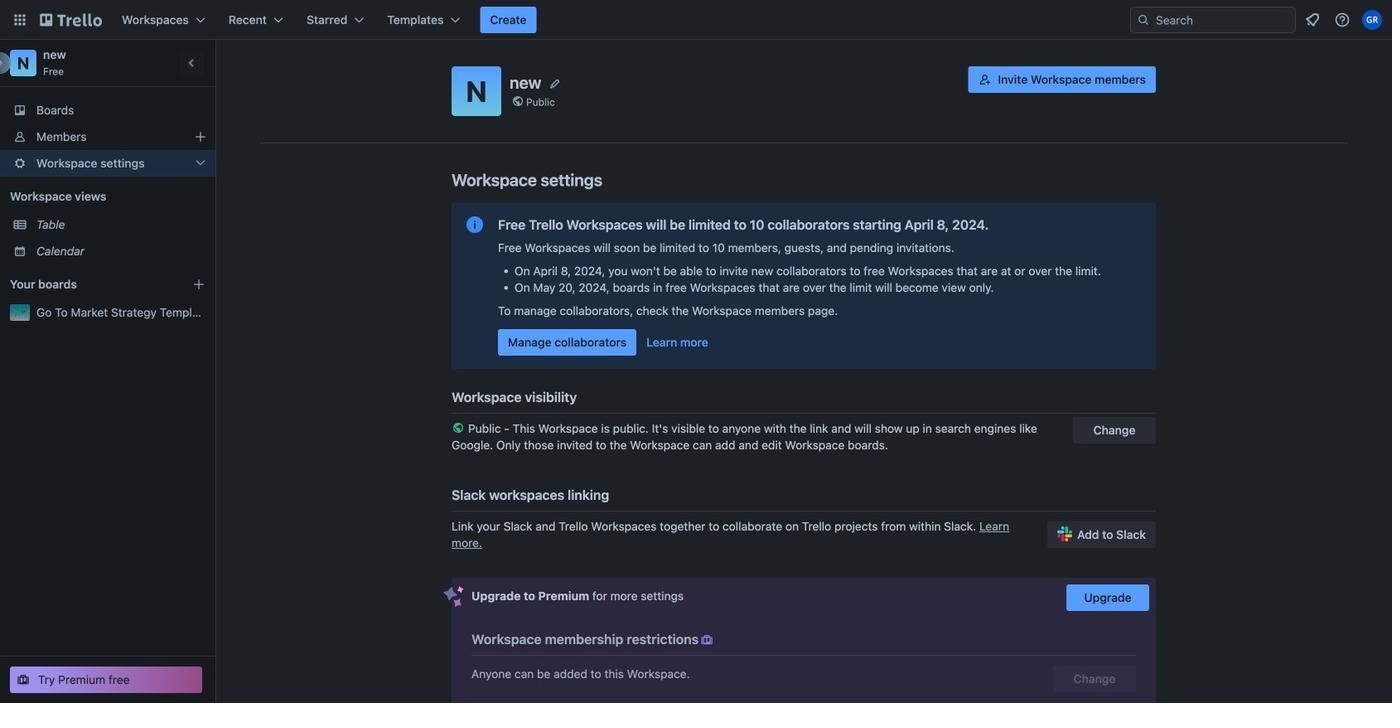 Task type: describe. For each thing, give the bounding box(es) containing it.
primary element
[[0, 0, 1393, 40]]

0 notifications image
[[1303, 10, 1323, 30]]

workspace navigation collapse icon image
[[181, 51, 204, 75]]

open information menu image
[[1335, 12, 1352, 28]]

add board image
[[192, 278, 206, 291]]

search image
[[1138, 13, 1151, 27]]



Task type: vqa. For each thing, say whether or not it's contained in the screenshot.
GREG ROBINSON (GREGROBINSON96) image
yes



Task type: locate. For each thing, give the bounding box(es) containing it.
sm image
[[699, 632, 716, 648]]

sparkle image
[[444, 586, 464, 608]]

back to home image
[[40, 7, 102, 33]]

greg robinson (gregrobinson96) image
[[1363, 10, 1383, 30]]

Search field
[[1131, 7, 1297, 33]]

your boards with 1 items element
[[10, 274, 167, 294]]



